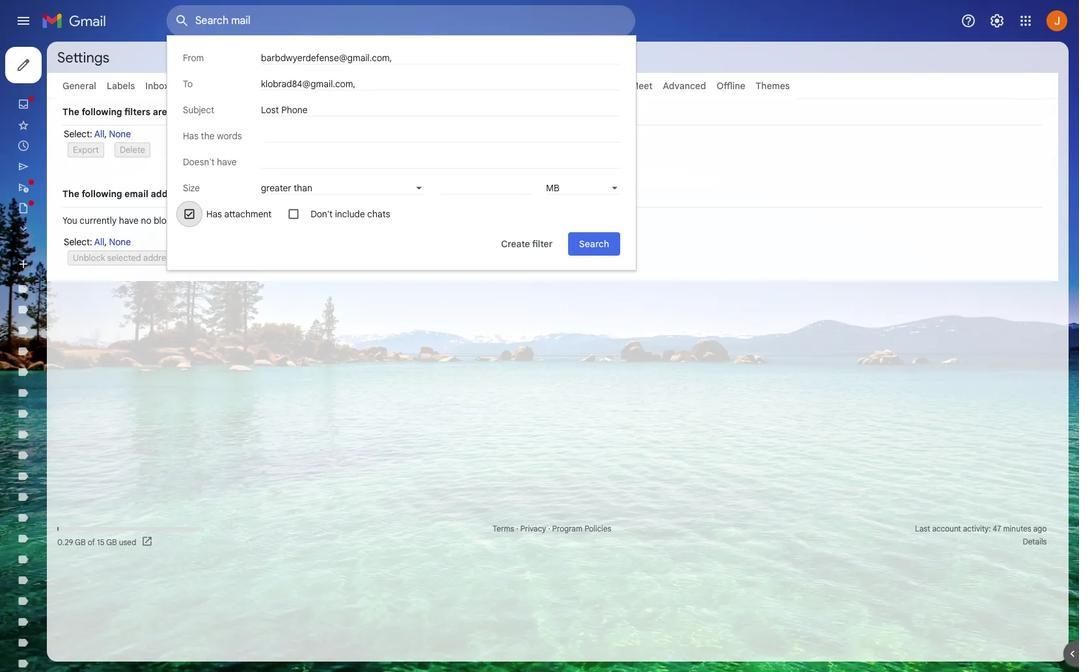 Task type: locate. For each thing, give the bounding box(es) containing it.
0 vertical spatial all
[[94, 128, 104, 140]]

Subject text field
[[261, 104, 621, 117]]

new
[[520, 163, 537, 175]]

None search field
[[167, 5, 636, 36]]

pop/imap
[[489, 80, 532, 92]]

the
[[201, 130, 215, 142]]

chat and meet
[[590, 80, 653, 92]]

0 vertical spatial ,
[[104, 128, 107, 140]]

· right privacy link
[[549, 524, 551, 534]]

program
[[553, 524, 583, 534]]

0 vertical spatial have
[[217, 156, 237, 168]]

words
[[217, 130, 242, 142]]

0 vertical spatial import
[[241, 80, 270, 92]]

none link for first all link from the bottom of the page
[[109, 236, 131, 248]]

has for has the words
[[183, 130, 199, 142]]

1 vertical spatial all link
[[94, 236, 104, 248]]

no
[[141, 215, 152, 227]]

following
[[82, 106, 122, 118], [82, 188, 122, 200]]

, for select: all , none
[[104, 128, 107, 140]]

and right chat
[[613, 80, 629, 92]]

and for accounts
[[222, 80, 239, 92]]

and right filters
[[309, 80, 325, 92]]

, inside select: all , none unblock selected addresses
[[104, 236, 107, 248]]

privacy
[[521, 524, 547, 534]]

1 vertical spatial ,
[[104, 236, 107, 248]]

0 vertical spatial following
[[82, 106, 122, 118]]

doesn't have
[[183, 156, 237, 168]]

1 horizontal spatial has
[[206, 208, 222, 220]]

following up 'select: all , none' on the left top
[[82, 106, 122, 118]]

ago
[[1034, 524, 1048, 534]]

1 select: from the top
[[64, 128, 92, 140]]

1 vertical spatial all
[[94, 236, 104, 248]]

1 vertical spatial filter
[[533, 238, 553, 250]]

15
[[97, 538, 104, 547]]

have left no
[[119, 215, 139, 227]]

· right terms
[[517, 524, 519, 534]]

blocked
[[327, 80, 362, 92]]

none up selected
[[109, 236, 131, 248]]

and
[[222, 80, 239, 92], [309, 80, 325, 92], [470, 80, 486, 92], [613, 80, 629, 92]]

details
[[1024, 537, 1048, 547]]

all link up unblock
[[94, 236, 104, 248]]

1 the from the top
[[63, 106, 80, 118]]

to
[[183, 78, 193, 90]]

select: inside select: all , none unblock selected addresses
[[64, 236, 92, 248]]

3 and from the left
[[470, 80, 486, 92]]

1 horizontal spatial gb
[[106, 538, 117, 547]]

addresses up the blocked
[[151, 188, 197, 200]]

select: up unblock
[[64, 236, 92, 248]]

create left a
[[483, 163, 511, 175]]

2 , from the top
[[104, 236, 107, 248]]

2 the from the top
[[63, 188, 80, 200]]

1 vertical spatial create
[[502, 238, 530, 250]]

size list box
[[261, 182, 425, 195]]

terms link
[[493, 524, 515, 534]]

none link
[[109, 128, 131, 140], [109, 236, 131, 248]]

1 horizontal spatial are
[[199, 188, 213, 200]]

0 vertical spatial select:
[[64, 128, 92, 140]]

1 following from the top
[[82, 106, 122, 118]]

1 none from the top
[[109, 128, 131, 140]]

the
[[63, 106, 80, 118], [63, 188, 80, 200]]

import up incoming
[[241, 80, 270, 92]]

create a new filter link
[[483, 163, 559, 175]]

delete
[[120, 145, 145, 156]]

all
[[94, 128, 104, 140], [94, 236, 104, 248]]

0 vertical spatial create
[[483, 163, 511, 175]]

1 vertical spatial filters
[[600, 163, 623, 175]]

,
[[104, 128, 107, 140], [104, 236, 107, 248]]

from
[[302, 188, 323, 200]]

From text field
[[261, 51, 621, 64]]

addresses down the blocked
[[143, 253, 184, 264]]

following up currently at top left
[[82, 188, 122, 200]]

the for the following filters are applied to all incoming mail:
[[63, 106, 80, 118]]

used
[[119, 538, 136, 547]]

0 horizontal spatial ·
[[517, 524, 519, 534]]

settings
[[57, 49, 110, 66]]

import filters
[[570, 163, 623, 175]]

1 horizontal spatial filters
[[600, 163, 623, 175]]

and for forwarding
[[470, 80, 486, 92]]

none link up selected
[[109, 236, 131, 248]]

search mail image
[[171, 9, 194, 33]]

, for select: all , none unblock selected addresses
[[104, 236, 107, 248]]

unblock selected addresses button
[[68, 251, 189, 266]]

size
[[183, 182, 200, 194]]

follow link to manage storage image
[[142, 536, 155, 549]]

1 vertical spatial none link
[[109, 236, 131, 248]]

·
[[517, 524, 519, 534], [549, 524, 551, 534]]

greater than
[[261, 182, 313, 194]]

spam:
[[463, 188, 491, 200]]

none link up delete button
[[109, 128, 131, 140]]

0 vertical spatial none
[[109, 128, 131, 140]]

1 and from the left
[[222, 80, 239, 92]]

create
[[483, 163, 511, 175], [502, 238, 530, 250]]

filters
[[280, 80, 306, 92]]

1 all from the top
[[94, 128, 104, 140]]

2 and from the left
[[309, 80, 325, 92]]

select: for select: all , none
[[64, 128, 92, 140]]

all up export at the left top of the page
[[94, 128, 104, 140]]

1 vertical spatial import
[[570, 163, 598, 175]]

0 vertical spatial none link
[[109, 128, 131, 140]]

chat and meet link
[[590, 80, 653, 92]]

the for the following email addresses are blocked. messages from these addresses will appear in spam:
[[63, 188, 80, 200]]

select: up export button
[[64, 128, 92, 140]]

has down blocked.
[[206, 208, 222, 220]]

create down size value text field
[[502, 238, 530, 250]]

1 vertical spatial none
[[109, 236, 131, 248]]

filter
[[539, 163, 559, 175], [533, 238, 553, 250]]

1 horizontal spatial ·
[[549, 524, 551, 534]]

none up delete button
[[109, 128, 131, 140]]

all for select: all , none unblock selected addresses
[[94, 236, 104, 248]]

blocked.
[[216, 188, 254, 200]]

filters
[[124, 106, 151, 118], [600, 163, 623, 175]]

1 gb from the left
[[75, 538, 86, 547]]

1 none link from the top
[[109, 128, 131, 140]]

footer
[[47, 523, 1059, 549]]

create for create a new filter
[[483, 163, 511, 175]]

are
[[153, 106, 167, 118], [199, 188, 213, 200]]

none inside select: all , none unblock selected addresses
[[109, 236, 131, 248]]

the up the you
[[63, 188, 80, 200]]

all up unblock
[[94, 236, 104, 248]]

chats
[[368, 208, 391, 220]]

1 vertical spatial select:
[[64, 236, 92, 248]]

inbox link
[[145, 80, 169, 92]]

has for has attachment
[[206, 208, 222, 220]]

4 and from the left
[[613, 80, 629, 92]]

import up mb option
[[570, 163, 598, 175]]

import
[[241, 80, 270, 92], [570, 163, 598, 175]]

0 vertical spatial has
[[183, 130, 199, 142]]

0 vertical spatial filters
[[124, 106, 151, 118]]

and for filters
[[309, 80, 325, 92]]

addresses up 'chats'
[[353, 188, 399, 200]]

2 none link from the top
[[109, 236, 131, 248]]

2 following from the top
[[82, 188, 122, 200]]

2 none from the top
[[109, 236, 131, 248]]

are left applied
[[153, 106, 167, 118]]

advanced link
[[663, 80, 707, 92]]

include
[[335, 208, 365, 220]]

1 , from the top
[[104, 128, 107, 140]]

the following email addresses are blocked. messages from these addresses will appear in spam:
[[63, 188, 491, 200]]

blocked
[[154, 215, 187, 227]]

0 vertical spatial are
[[153, 106, 167, 118]]

1 · from the left
[[517, 524, 519, 534]]

meet
[[631, 80, 653, 92]]

navigation
[[0, 42, 156, 673]]

2 all from the top
[[94, 236, 104, 248]]

have down 'words'
[[217, 156, 237, 168]]

filter down mb
[[533, 238, 553, 250]]

has left the
[[183, 130, 199, 142]]

and up "all"
[[222, 80, 239, 92]]

1 vertical spatial has
[[206, 208, 222, 220]]

filters down labels
[[124, 106, 151, 118]]

the down the general link on the top left of the page
[[63, 106, 80, 118]]

2 select: from the top
[[64, 236, 92, 248]]

filter up mb
[[539, 163, 559, 175]]

and for chat
[[613, 80, 629, 92]]

Search mail text field
[[195, 14, 573, 27]]

have
[[217, 156, 237, 168], [119, 215, 139, 227]]

1 horizontal spatial import
[[570, 163, 598, 175]]

has the words
[[183, 130, 242, 142]]

all inside select: all , none unblock selected addresses
[[94, 236, 104, 248]]

0 horizontal spatial gb
[[75, 538, 86, 547]]

0 horizontal spatial have
[[119, 215, 139, 227]]

terms · privacy · program policies
[[493, 524, 612, 534]]

filters up mb option
[[600, 163, 623, 175]]

all link
[[94, 128, 104, 140], [94, 236, 104, 248]]

1 horizontal spatial have
[[217, 156, 237, 168]]

export
[[73, 145, 99, 156]]

1 vertical spatial the
[[63, 188, 80, 200]]

none
[[109, 128, 131, 140], [109, 236, 131, 248]]

all link up export at the left top of the page
[[94, 128, 104, 140]]

0 horizontal spatial has
[[183, 130, 199, 142]]

subject
[[183, 104, 214, 116]]

and left pop/imap
[[470, 80, 486, 92]]

0 horizontal spatial are
[[153, 106, 167, 118]]

gb left "of"
[[75, 538, 86, 547]]

gb right 15
[[106, 538, 117, 547]]

0 vertical spatial the
[[63, 106, 80, 118]]

0 vertical spatial all link
[[94, 128, 104, 140]]

are up addresses.
[[199, 188, 213, 200]]

2 all link from the top
[[94, 236, 104, 248]]

1 vertical spatial following
[[82, 188, 122, 200]]

labels
[[107, 80, 135, 92]]

2 · from the left
[[549, 524, 551, 534]]

select:
[[64, 128, 92, 140], [64, 236, 92, 248]]



Task type: vqa. For each thing, say whether or not it's contained in the screenshot.
Create corresponding to Create a new filter
yes



Task type: describe. For each thing, give the bounding box(es) containing it.
advanced
[[663, 80, 707, 92]]

you
[[63, 215, 77, 227]]

support image
[[961, 13, 977, 29]]

terms
[[493, 524, 515, 534]]

account
[[933, 524, 962, 534]]

select: all , none unblock selected addresses
[[64, 236, 184, 264]]

to
[[205, 106, 214, 118]]

import filters link
[[570, 163, 623, 175]]

policies
[[585, 524, 612, 534]]

currently
[[80, 215, 117, 227]]

select: all , none
[[64, 128, 131, 140]]

none for select: all , none unblock selected addresses
[[109, 236, 131, 248]]

filters and blocked addresses
[[280, 80, 409, 92]]

offline link
[[717, 80, 746, 92]]

0.29
[[57, 538, 73, 547]]

has attachment
[[206, 208, 272, 220]]

1 vertical spatial have
[[119, 215, 139, 227]]

0 horizontal spatial filters
[[124, 106, 151, 118]]

you currently have no blocked addresses.
[[63, 215, 234, 227]]

last
[[916, 524, 931, 534]]

selected
[[107, 253, 141, 264]]

incoming
[[229, 106, 270, 118]]

1 vertical spatial are
[[199, 188, 213, 200]]

following for filters
[[82, 106, 122, 118]]

in
[[453, 188, 461, 200]]

create for create filter
[[502, 238, 530, 250]]

activity:
[[964, 524, 992, 534]]

Size value text field
[[441, 182, 531, 195]]

these
[[326, 188, 351, 200]]

47
[[994, 524, 1002, 534]]

none for select: all , none
[[109, 128, 131, 140]]

add-
[[542, 80, 564, 92]]

applied
[[170, 106, 203, 118]]

accounts and import link
[[180, 80, 270, 92]]

all for select: all , none
[[94, 128, 104, 140]]

accounts and import
[[180, 80, 270, 92]]

footer containing terms
[[47, 523, 1059, 549]]

themes
[[756, 80, 791, 92]]

unblock
[[73, 253, 105, 264]]

inbox
[[145, 80, 169, 92]]

addresses inside select: all , none unblock selected addresses
[[143, 253, 184, 264]]

To text field
[[261, 78, 621, 91]]

offline
[[717, 80, 746, 92]]

forwarding and pop/imap
[[420, 80, 532, 92]]

greater
[[261, 182, 292, 194]]

mb option
[[546, 182, 610, 194]]

of
[[88, 538, 95, 547]]

1 all link from the top
[[94, 128, 104, 140]]

chat
[[590, 80, 610, 92]]

add-ons
[[542, 80, 579, 92]]

create filter
[[502, 238, 553, 250]]

0 vertical spatial filter
[[539, 163, 559, 175]]

program policies link
[[553, 524, 612, 534]]

minutes
[[1004, 524, 1032, 534]]

none link for 1st all link
[[109, 128, 131, 140]]

Has the words text field
[[263, 130, 621, 143]]

Doesn't have text field
[[261, 156, 621, 169]]

themes link
[[756, 80, 791, 92]]

will
[[401, 188, 416, 200]]

don't include chats
[[311, 208, 391, 220]]

forwarding
[[420, 80, 468, 92]]

the following filters are applied to all incoming mail:
[[63, 106, 294, 118]]

all
[[217, 106, 227, 118]]

privacy link
[[521, 524, 547, 534]]

general
[[63, 80, 96, 92]]

filters and blocked addresses link
[[280, 80, 409, 92]]

settings image
[[990, 13, 1006, 29]]

details link
[[1024, 537, 1048, 547]]

from
[[183, 52, 204, 64]]

gmail image
[[42, 8, 113, 34]]

general link
[[63, 80, 96, 92]]

0 horizontal spatial import
[[241, 80, 270, 92]]

2 gb from the left
[[106, 538, 117, 547]]

accounts
[[180, 80, 220, 92]]

addresses
[[364, 80, 409, 92]]

last account activity: 47 minutes ago details
[[916, 524, 1048, 547]]

forwarding and pop/imap link
[[420, 80, 532, 92]]

0.29 gb of 15 gb used
[[57, 538, 136, 547]]

than
[[294, 182, 313, 194]]

following for email
[[82, 188, 122, 200]]

select: for select: all , none unblock selected addresses
[[64, 236, 92, 248]]

mail:
[[272, 106, 294, 118]]

a
[[513, 163, 518, 175]]

main menu image
[[16, 13, 31, 29]]

create a new filter
[[483, 163, 559, 175]]

delete button
[[115, 143, 150, 158]]

labels link
[[107, 80, 135, 92]]

filter inside create filter link
[[533, 238, 553, 250]]

appear
[[419, 188, 450, 200]]

greater than option
[[261, 182, 413, 194]]

create filter link
[[491, 233, 563, 256]]

ons
[[564, 80, 579, 92]]

don't
[[311, 208, 333, 220]]

messages
[[256, 188, 300, 200]]

email
[[125, 188, 149, 200]]

export button
[[68, 143, 104, 158]]

addresses.
[[189, 215, 234, 227]]



